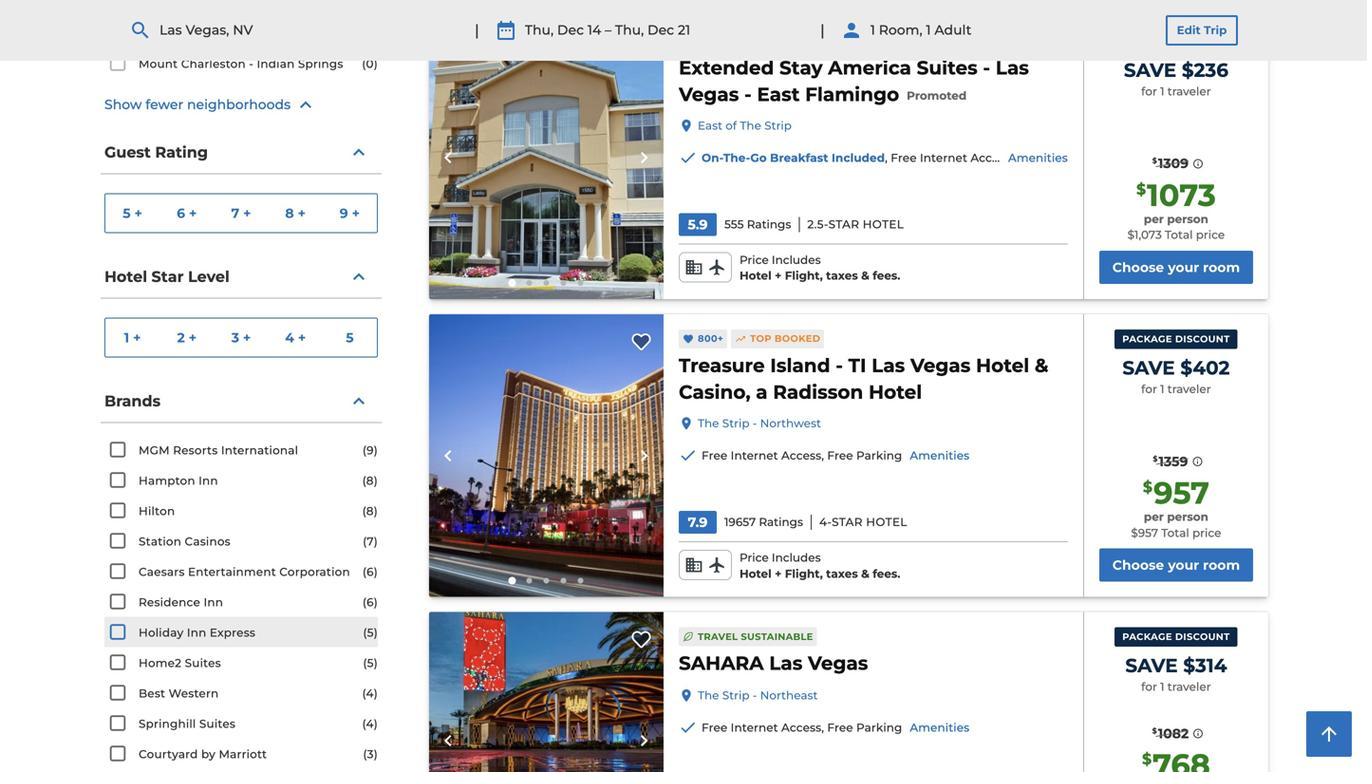 Task type: locate. For each thing, give the bounding box(es) containing it.
fees.
[[873, 269, 901, 283], [873, 567, 901, 581]]

1 dec from the left
[[557, 22, 584, 38]]

traveler down save $402
[[1168, 382, 1212, 396]]

go to image #4 image
[[561, 280, 567, 286], [561, 578, 567, 584]]

1 vertical spatial price
[[740, 551, 769, 565]]

for 1 traveler down save $402
[[1142, 382, 1212, 396]]

1 for from the top
[[1142, 84, 1158, 98]]

0 vertical spatial &
[[861, 269, 870, 283]]

taxes for 1073
[[826, 269, 858, 283]]

2 person from the top
[[1168, 510, 1209, 524]]

1 | from the left
[[475, 21, 479, 39]]

- for mount charleston - indian springs
[[249, 57, 254, 71]]

choose your room button
[[1100, 251, 1254, 284], [1100, 549, 1254, 582]]

6 + button
[[160, 194, 214, 232]]

per inside $ 957 per person $957 total price
[[1144, 510, 1164, 524]]

2 go to image #5 image from the top
[[578, 578, 584, 584]]

strip for central
[[164, 27, 192, 40]]

2 vertical spatial &
[[861, 567, 870, 581]]

save left $314
[[1126, 654, 1178, 677]]

1 vertical spatial (8)
[[362, 504, 378, 518]]

price down 1073
[[1196, 228, 1225, 242]]

(4)
[[362, 687, 378, 700], [362, 717, 378, 731]]

las inside extended stay america suites - las vegas - east flamingo
[[996, 56, 1029, 79]]

5 inside 5 + button
[[123, 205, 131, 221]]

0 vertical spatial person
[[1168, 212, 1209, 226]]

flight, for 1073
[[785, 269, 823, 283]]

strip down sahara
[[723, 689, 750, 702]]

2 vertical spatial parking
[[857, 721, 903, 735]]

package discount up save $314
[[1123, 631, 1230, 643]]

- for the strip - central west
[[195, 27, 200, 40]]

3
[[231, 330, 239, 346]]

3 + button
[[214, 319, 268, 357]]

2 (4) from the top
[[362, 717, 378, 731]]

0 vertical spatial discount
[[1176, 36, 1230, 47]]

14
[[588, 22, 602, 38]]

2 vertical spatial photo carousel region
[[429, 612, 664, 772]]

total inside '$ 1073 per person $1,073 total price'
[[1165, 228, 1193, 242]]

- for treasure island - ti las vegas hotel & casino, a radisson hotel
[[836, 354, 843, 377]]

2 vertical spatial suites
[[199, 717, 236, 731]]

0 vertical spatial includes
[[772, 253, 821, 267]]

2 room from the top
[[1203, 557, 1240, 573]]

fees. for 1073
[[873, 269, 901, 283]]

fees. down 2.5-star hotel
[[873, 269, 901, 283]]

price includes hotel + flight, taxes & fees. for 957
[[740, 551, 901, 581]]

1 choose from the top
[[1113, 259, 1165, 275]]

fees. down 4-star hotel
[[873, 567, 901, 581]]

for 1 traveler down save $314
[[1142, 680, 1212, 694]]

& for 957
[[861, 567, 870, 581]]

2 price includes hotel + flight, taxes & fees. from the top
[[740, 551, 901, 581]]

(5) up (3)
[[363, 656, 378, 670]]

1 vertical spatial package
[[1123, 333, 1173, 345]]

1 vertical spatial for 1 traveler
[[1142, 382, 1212, 396]]

2 flight, from the top
[[785, 567, 823, 581]]

property building image
[[429, 17, 664, 299], [429, 612, 664, 772]]

photo carousel region for 957
[[429, 314, 664, 597]]

0 vertical spatial 5
[[123, 205, 131, 221]]

$ for 957
[[1143, 478, 1153, 496]]

3 traveler from the top
[[1168, 680, 1212, 694]]

the for the strip - northeast
[[698, 689, 719, 702]]

internet for -
[[731, 449, 779, 463]]

hotel star level
[[104, 267, 230, 286]]

1 fees. from the top
[[873, 269, 901, 283]]

- for the strip - northwest
[[753, 416, 757, 430]]

price inside $ 957 per person $957 total price
[[1193, 526, 1222, 540]]

2 package from the top
[[1123, 333, 1173, 345]]

springhill
[[139, 717, 196, 731]]

8 + button
[[268, 194, 323, 232]]

price
[[1196, 228, 1225, 242], [1193, 526, 1222, 540]]

+ right 9
[[352, 205, 360, 221]]

2 vertical spatial discount
[[1176, 631, 1230, 643]]

go to image #1 image
[[509, 279, 516, 287], [509, 577, 516, 585]]

1 (6) from the top
[[363, 565, 378, 579]]

+ right the 6
[[189, 205, 197, 221]]

+ right 2
[[189, 330, 197, 346]]

on-the-go breakfast included , free internet access, free parking
[[702, 151, 1092, 165]]

| for 1 room, 1 adult
[[821, 21, 825, 39]]

2 vertical spatial star
[[832, 515, 863, 529]]

2 property building image from the top
[[429, 612, 664, 772]]

strip up go
[[765, 119, 792, 132]]

mount
[[139, 57, 178, 71]]

2 choose your room button from the top
[[1100, 549, 1254, 582]]

0 vertical spatial (8)
[[362, 474, 378, 488]]

suites
[[917, 56, 978, 79], [185, 656, 221, 670], [199, 717, 236, 731]]

ratings right 555
[[747, 217, 791, 231]]

0 vertical spatial price
[[740, 253, 769, 267]]

per
[[1144, 212, 1164, 226], [1144, 510, 1164, 524]]

1 (5) from the top
[[363, 626, 378, 640]]

2 go to image #3 image from the top
[[544, 578, 549, 584]]

2 go to image #4 image from the top
[[561, 578, 567, 584]]

2 your from the top
[[1168, 557, 1200, 573]]

star left level
[[152, 267, 184, 286]]

2 vertical spatial for 1 traveler
[[1142, 680, 1212, 694]]

go to image #2 image
[[527, 280, 532, 286], [527, 578, 532, 584]]

edit
[[1177, 23, 1201, 37]]

booked
[[775, 333, 821, 344]]

2 for from the top
[[1142, 382, 1158, 396]]

photo carousel region for 1073
[[429, 17, 664, 299]]

1 vertical spatial suites
[[185, 656, 221, 670]]

4 + button
[[268, 319, 323, 357]]

- inside treasure island - ti las vegas hotel & casino, a radisson hotel
[[836, 354, 843, 377]]

+ down 555 ratings
[[775, 269, 782, 283]]

$ 1359
[[1153, 453, 1189, 469]]

las vegas, nv
[[160, 22, 253, 38]]

1 vertical spatial free internet access, free parking amenities
[[702, 721, 970, 735]]

thu, right "–"
[[615, 22, 644, 38]]

package discount up save $236
[[1123, 36, 1230, 47]]

1 vertical spatial includes
[[772, 551, 821, 565]]

east inside extended stay america suites - las vegas - east flamingo
[[757, 83, 800, 106]]

1 vertical spatial save
[[1123, 356, 1176, 379]]

discount
[[1176, 36, 1230, 47], [1176, 333, 1230, 345], [1176, 631, 1230, 643]]

2 (6) from the top
[[363, 595, 378, 609]]

2 vertical spatial inn
[[187, 626, 207, 640]]

1 vertical spatial choose your room
[[1113, 557, 1240, 573]]

total right $1,073
[[1165, 228, 1193, 242]]

1 down save $236
[[1161, 84, 1165, 98]]

property building image for save $314
[[429, 612, 664, 772]]

person down 1359
[[1168, 510, 1209, 524]]

1 vertical spatial ratings
[[759, 515, 803, 529]]

$ inside the $ 1309
[[1153, 156, 1158, 165]]

0 vertical spatial east
[[757, 83, 800, 106]]

1 choose your room from the top
[[1113, 259, 1240, 275]]

$ for 1309
[[1153, 156, 1158, 165]]

1 horizontal spatial |
[[821, 21, 825, 39]]

star right 19657 ratings
[[832, 515, 863, 529]]

2 (8) from the top
[[362, 504, 378, 518]]

1 includes from the top
[[772, 253, 821, 267]]

1 vertical spatial go to image #1 image
[[509, 577, 516, 585]]

free internet access, free parking amenities for vegas
[[702, 721, 970, 735]]

1 vertical spatial property building image
[[429, 612, 664, 772]]

0 vertical spatial total
[[1165, 228, 1193, 242]]

go to image #5 image
[[578, 280, 584, 286], [578, 578, 584, 584]]

1 price from the top
[[740, 253, 769, 267]]

choose your room down $957
[[1113, 557, 1240, 573]]

2 vertical spatial for
[[1142, 680, 1158, 694]]

show fewer neighborhoods button
[[104, 94, 378, 116]]

1 vertical spatial for
[[1142, 382, 1158, 396]]

0 vertical spatial per
[[1144, 212, 1164, 226]]

dec left "21"
[[648, 22, 674, 38]]

0 vertical spatial property building image
[[429, 17, 664, 299]]

1 vertical spatial (6)
[[363, 595, 378, 609]]

go to image #2 image for 1073
[[527, 280, 532, 286]]

0 vertical spatial star
[[829, 217, 860, 231]]

inn for holiday
[[187, 626, 207, 640]]

$ inside '$ 1073 per person $1,073 total price'
[[1137, 180, 1146, 198]]

(8) up "(7)"
[[362, 504, 378, 518]]

2 vertical spatial package
[[1123, 631, 1173, 643]]

1 vertical spatial &
[[1035, 354, 1049, 377]]

guest rating button
[[101, 132, 382, 174]]

price down 957
[[1193, 526, 1222, 540]]

0 vertical spatial inn
[[199, 474, 218, 488]]

room for 957
[[1203, 557, 1240, 573]]

save left $236
[[1124, 58, 1177, 81]]

traveler down save $236
[[1168, 84, 1212, 98]]

your down '$ 1073 per person $1,073 total price'
[[1168, 259, 1200, 275]]

strip up mount
[[164, 27, 192, 40]]

person inside $ 957 per person $957 total price
[[1168, 510, 1209, 524]]

sahara las vegas
[[679, 652, 868, 675]]

package
[[1123, 36, 1173, 47], [1123, 333, 1173, 345], [1123, 631, 1173, 643]]

thu, dec 14 – thu, dec 21
[[525, 22, 691, 38]]

total inside $ 957 per person $957 total price
[[1162, 526, 1190, 540]]

0 vertical spatial photo carousel region
[[429, 17, 664, 299]]

+ down 19657 ratings
[[775, 567, 782, 581]]

+ inside 'button'
[[243, 205, 251, 221]]

1 vertical spatial per
[[1144, 510, 1164, 524]]

1 vertical spatial total
[[1162, 526, 1190, 540]]

$ inside $ 1359
[[1153, 454, 1158, 463]]

1 photo carousel region from the top
[[429, 17, 664, 299]]

holiday inn express
[[139, 626, 256, 640]]

choose your room button down $1,073
[[1100, 251, 1254, 284]]

top
[[750, 333, 772, 344]]

hotel
[[863, 217, 904, 231], [104, 267, 147, 286], [740, 269, 772, 283], [976, 354, 1030, 377], [869, 380, 922, 404], [866, 515, 908, 529], [740, 567, 772, 581]]

1 vertical spatial go to image #2 image
[[527, 578, 532, 584]]

person down 1309
[[1168, 212, 1209, 226]]

1 price includes hotel + flight, taxes & fees. from the top
[[740, 253, 901, 283]]

inn down residence inn
[[187, 626, 207, 640]]

1 go to image #3 image from the top
[[544, 280, 549, 286]]

8
[[285, 205, 294, 221]]

$ for 1359
[[1153, 454, 1158, 463]]

0 vertical spatial room
[[1203, 259, 1240, 275]]

1 property building image from the top
[[429, 17, 664, 299]]

1
[[871, 22, 876, 38], [926, 22, 931, 38], [1161, 84, 1165, 98], [124, 330, 129, 346], [1161, 382, 1165, 396], [1161, 680, 1165, 694]]

choose down $1,073
[[1113, 259, 1165, 275]]

the strip - central west
[[139, 27, 280, 40]]

choose your room button down $957
[[1100, 549, 1254, 582]]

2 taxes from the top
[[826, 567, 858, 581]]

for down save $314
[[1142, 680, 1158, 694]]

1 vertical spatial east
[[698, 119, 723, 132]]

1 package from the top
[[1123, 36, 1173, 47]]

1 vertical spatial internet
[[731, 449, 779, 463]]

international
[[221, 444, 298, 457]]

2 vertical spatial package discount
[[1123, 631, 1230, 643]]

2 includes from the top
[[772, 551, 821, 565]]

star for 1073
[[829, 217, 860, 231]]

photo carousel region
[[429, 17, 664, 299], [429, 314, 664, 597], [429, 612, 664, 772]]

go to image #2 image for 957
[[527, 578, 532, 584]]

2 vertical spatial traveler
[[1168, 680, 1212, 694]]

0 vertical spatial go to image #1 image
[[509, 279, 516, 287]]

1 package discount from the top
[[1123, 36, 1230, 47]]

0 vertical spatial your
[[1168, 259, 1200, 275]]

star inside dropdown button
[[152, 267, 184, 286]]

1 inside button
[[124, 330, 129, 346]]

$402
[[1181, 356, 1230, 379]]

1 horizontal spatial east
[[757, 83, 800, 106]]

treasure island - ti las vegas hotel & casino, a radisson hotel
[[679, 354, 1049, 404]]

package discount up save $402
[[1123, 333, 1230, 345]]

8 +
[[285, 205, 306, 221]]

2 choose from the top
[[1113, 557, 1165, 573]]

2 dec from the left
[[648, 22, 674, 38]]

choose for 957
[[1113, 557, 1165, 573]]

0 vertical spatial choose your room button
[[1100, 251, 1254, 284]]

1 vertical spatial your
[[1168, 557, 1200, 573]]

$ 957 per person $957 total price
[[1131, 474, 1222, 540]]

amenities for sahara las vegas
[[910, 721, 970, 735]]

-
[[195, 27, 200, 40], [983, 56, 991, 79], [249, 57, 254, 71], [745, 83, 752, 106], [836, 354, 843, 377], [753, 416, 757, 430], [753, 689, 757, 702]]

price includes hotel + flight, taxes & fees. down 2.5-
[[740, 253, 901, 283]]

top booked
[[750, 333, 821, 344]]

package discount for 1073
[[1123, 36, 1230, 47]]

3 for 1 traveler from the top
[[1142, 680, 1212, 694]]

5 left the 6
[[123, 205, 131, 221]]

traveler for 1073
[[1168, 84, 1212, 98]]

2 | from the left
[[821, 21, 825, 39]]

price includes hotel + flight, taxes & fees.
[[740, 253, 901, 283], [740, 551, 901, 581]]

level
[[188, 267, 230, 286]]

+ left the 6
[[134, 205, 142, 221]]

1 horizontal spatial 5
[[346, 330, 354, 346]]

inn
[[199, 474, 218, 488], [204, 595, 223, 609], [187, 626, 207, 640]]

dec left 14
[[557, 22, 584, 38]]

+ for 9 +
[[352, 205, 360, 221]]

suites for (5)
[[185, 656, 221, 670]]

1 vertical spatial photo carousel region
[[429, 314, 664, 597]]

star for 957
[[832, 515, 863, 529]]

0 vertical spatial traveler
[[1168, 84, 1212, 98]]

ratings right 19657
[[759, 515, 803, 529]]

1 vertical spatial traveler
[[1168, 382, 1212, 396]]

package up save $236
[[1123, 36, 1173, 47]]

0 vertical spatial go to image #2 image
[[527, 280, 532, 286]]

1 go to image #5 image from the top
[[578, 280, 584, 286]]

star
[[829, 217, 860, 231], [152, 267, 184, 286], [832, 515, 863, 529]]

0 vertical spatial suites
[[917, 56, 978, 79]]

1 your from the top
[[1168, 259, 1200, 275]]

go to image #1 image for 957
[[509, 577, 516, 585]]

your for 1073
[[1168, 259, 1200, 275]]

$236
[[1182, 58, 1229, 81]]

0 vertical spatial fees.
[[873, 269, 901, 283]]

room down '$ 1073 per person $1,073 total price'
[[1203, 259, 1240, 275]]

stay
[[780, 56, 823, 79]]

+ right 7
[[243, 205, 251, 221]]

2 vertical spatial vegas
[[808, 652, 868, 675]]

1 go to image #1 image from the top
[[509, 279, 516, 287]]

1 vertical spatial person
[[1168, 510, 1209, 524]]

choose
[[1113, 259, 1165, 275], [1113, 557, 1165, 573]]

package discount
[[1123, 36, 1230, 47], [1123, 333, 1230, 345], [1123, 631, 1230, 643]]

discount up $314
[[1176, 631, 1230, 643]]

for down save $402
[[1142, 382, 1158, 396]]

home2
[[139, 656, 182, 670]]

package discount for 957
[[1123, 333, 1230, 345]]

courtyard
[[139, 747, 198, 761]]

for 1 traveler down save $236
[[1142, 84, 1212, 98]]

0 vertical spatial choose your room
[[1113, 259, 1240, 275]]

1 (8) from the top
[[362, 474, 378, 488]]

+ inside button
[[298, 205, 306, 221]]

1 vertical spatial go to image #4 image
[[561, 578, 567, 584]]

0 vertical spatial (4)
[[362, 687, 378, 700]]

taxes for 957
[[826, 567, 858, 581]]

room for 1073
[[1203, 259, 1240, 275]]

1 vertical spatial choose
[[1113, 557, 1165, 573]]

800+
[[698, 333, 724, 344]]

(7)
[[363, 535, 378, 548]]

0 vertical spatial package discount
[[1123, 36, 1230, 47]]

19657 ratings
[[725, 515, 803, 529]]

price includes hotel + flight, taxes & fees. down 4-
[[740, 551, 901, 581]]

5
[[123, 205, 131, 221], [346, 330, 354, 346]]

total right $957
[[1162, 526, 1190, 540]]

957
[[1154, 474, 1210, 511]]

$ 1082
[[1153, 725, 1189, 742]]

marriott
[[219, 747, 267, 761]]

suites up by
[[199, 717, 236, 731]]

internet for vegas
[[731, 721, 779, 735]]

choose down $957
[[1113, 557, 1165, 573]]

traveler down save $314
[[1168, 680, 1212, 694]]

555
[[725, 217, 744, 231]]

2 vertical spatial internet
[[731, 721, 779, 735]]

vegas inside extended stay america suites - las vegas - east flamingo
[[679, 83, 739, 106]]

vegas right ti
[[911, 354, 971, 377]]

2 price from the top
[[740, 551, 769, 565]]

1 for 1 traveler from the top
[[1142, 84, 1212, 98]]

room down $ 957 per person $957 total price
[[1203, 557, 1240, 573]]

(3)
[[363, 747, 378, 761]]

price inside '$ 1073 per person $1,073 total price'
[[1196, 228, 1225, 242]]

taxes down 4-
[[826, 567, 858, 581]]

1 go to image #2 image from the top
[[527, 280, 532, 286]]

east left of
[[698, 119, 723, 132]]

internet down the strip - northeast
[[731, 721, 779, 735]]

(5) for holiday inn express
[[363, 626, 378, 640]]

1 vertical spatial (4)
[[362, 717, 378, 731]]

6 +
[[177, 205, 197, 221]]

1 vertical spatial discount
[[1176, 333, 1230, 345]]

1 vertical spatial inn
[[204, 595, 223, 609]]

$ inside $ 1082
[[1153, 726, 1157, 735]]

+ left 2
[[133, 330, 141, 346]]

2 horizontal spatial vegas
[[911, 354, 971, 377]]

2 fees. from the top
[[873, 567, 901, 581]]

included
[[832, 151, 885, 165]]

flight, down 4-
[[785, 567, 823, 581]]

go to image #3 image
[[544, 280, 549, 286], [544, 578, 549, 584]]

choose your room down $1,073
[[1113, 259, 1240, 275]]

the down casino,
[[698, 416, 719, 430]]

show
[[104, 97, 142, 113]]

hampton
[[139, 474, 195, 488]]

strip down casino,
[[723, 416, 750, 430]]

1 traveler from the top
[[1168, 84, 1212, 98]]

+ right 4
[[298, 330, 306, 346]]

flight, down 2.5-
[[785, 269, 823, 283]]

extended
[[679, 56, 774, 79]]

free internet access, free parking amenities
[[702, 449, 970, 463], [702, 721, 970, 735]]

for 1 traveler for 957
[[1142, 382, 1212, 396]]

sign in to save image
[[632, 35, 651, 58]]

0 horizontal spatial dec
[[557, 22, 584, 38]]

1 left adult
[[926, 22, 931, 38]]

+ for 5 +
[[134, 205, 142, 221]]

edit trip
[[1177, 23, 1227, 37]]

1 choose your room button from the top
[[1100, 251, 1254, 284]]

7.9
[[688, 514, 708, 530]]

parking for treasure island - ti las vegas hotel & casino, a radisson hotel
[[857, 449, 903, 463]]

0 vertical spatial package
[[1123, 36, 1173, 47]]

1 vertical spatial go to image #5 image
[[578, 578, 584, 584]]

$
[[1153, 156, 1158, 165], [1137, 180, 1146, 198], [1153, 454, 1158, 463], [1143, 478, 1153, 496], [1153, 726, 1157, 735], [1142, 750, 1152, 768]]

1 (4) from the top
[[362, 687, 378, 700]]

| for thu, dec 14 – thu, dec 21
[[475, 21, 479, 39]]

per up $957
[[1144, 510, 1164, 524]]

5 right 4 + button
[[346, 330, 354, 346]]

1 vertical spatial choose your room button
[[1100, 549, 1254, 582]]

vegas down the extended
[[679, 83, 739, 106]]

east of the strip
[[698, 119, 792, 132]]

save left $402
[[1123, 356, 1176, 379]]

2 (5) from the top
[[363, 656, 378, 670]]

1 taxes from the top
[[826, 269, 858, 283]]

+ right 8
[[298, 205, 306, 221]]

access, for treasure island - ti las vegas hotel & casino, a radisson hotel
[[782, 449, 824, 463]]

+ for 1 +
[[133, 330, 141, 346]]

indian
[[257, 57, 295, 71]]

includes
[[772, 253, 821, 267], [772, 551, 821, 565]]

east down stay
[[757, 83, 800, 106]]

ratings
[[747, 217, 791, 231], [759, 515, 803, 529]]

3 photo carousel region from the top
[[429, 612, 664, 772]]

the up mount
[[139, 27, 161, 40]]

1 vertical spatial price includes hotel + flight, taxes & fees.
[[740, 551, 901, 581]]

save for 1073
[[1124, 58, 1177, 81]]

sahara
[[679, 652, 764, 675]]

3 for from the top
[[1142, 680, 1158, 694]]

package up save $314
[[1123, 631, 1173, 643]]

0 vertical spatial for 1 traveler
[[1142, 84, 1212, 98]]

vegas up northeast
[[808, 652, 868, 675]]

star down included at the top right
[[829, 217, 860, 231]]

choose your room
[[1113, 259, 1240, 275], [1113, 557, 1240, 573]]

per inside '$ 1073 per person $1,073 total price'
[[1144, 212, 1164, 226]]

1 vertical spatial access,
[[782, 449, 824, 463]]

1 vertical spatial parking
[[857, 449, 903, 463]]

2 go to image #1 image from the top
[[509, 577, 516, 585]]

casino,
[[679, 380, 751, 404]]

choose your room for 1073
[[1113, 259, 1240, 275]]

price for 957
[[740, 551, 769, 565]]

2 go to image #2 image from the top
[[527, 578, 532, 584]]

2 discount from the top
[[1176, 333, 1230, 345]]

mgm resorts international
[[139, 444, 298, 457]]

0 vertical spatial choose
[[1113, 259, 1165, 275]]

2 traveler from the top
[[1168, 382, 1212, 396]]

1 vertical spatial 5
[[346, 330, 354, 346]]

save $402
[[1123, 356, 1230, 379]]

1 vertical spatial vegas
[[911, 354, 971, 377]]

1 person from the top
[[1168, 212, 1209, 226]]

per up $1,073
[[1144, 212, 1164, 226]]

+ right 3
[[243, 330, 251, 346]]

2 for 1 traveler from the top
[[1142, 382, 1212, 396]]

0 horizontal spatial 5
[[123, 205, 131, 221]]

1 vertical spatial (5)
[[363, 656, 378, 670]]

0 vertical spatial for
[[1142, 84, 1158, 98]]

free internet access, free parking amenities down northwest
[[702, 449, 970, 463]]

1 horizontal spatial dec
[[648, 22, 674, 38]]

taxes down 2.5-star hotel
[[826, 269, 858, 283]]

2 photo carousel region from the top
[[429, 314, 664, 597]]

person for 957
[[1168, 510, 1209, 524]]

thu,
[[525, 22, 554, 38], [615, 22, 644, 38]]

person inside '$ 1073 per person $1,073 total price'
[[1168, 212, 1209, 226]]

internet down the strip - northwest
[[731, 449, 779, 463]]

1 go to image #4 image from the top
[[561, 280, 567, 286]]

residence inn
[[139, 595, 223, 609]]

1 vertical spatial taxes
[[826, 567, 858, 581]]

brands
[[104, 392, 161, 410]]

(8) down (9)
[[362, 474, 378, 488]]

0 vertical spatial price includes hotel + flight, taxes & fees.
[[740, 253, 901, 283]]

0 vertical spatial (6)
[[363, 565, 378, 579]]

internet right ,
[[920, 151, 968, 165]]

1 vertical spatial flight,
[[785, 567, 823, 581]]

total
[[1165, 228, 1193, 242], [1162, 526, 1190, 540]]

suites down adult
[[917, 56, 978, 79]]

1 vertical spatial room
[[1203, 557, 1240, 573]]

inn down mgm resorts international at the bottom
[[199, 474, 218, 488]]

save $314
[[1126, 654, 1228, 677]]

the strip - northeast
[[698, 689, 818, 702]]

2 package discount from the top
[[1123, 333, 1230, 345]]

hotel star level button
[[101, 256, 382, 299]]

suites down holiday inn express
[[185, 656, 221, 670]]

5 inside 5 button
[[346, 330, 354, 346]]

fees. for 957
[[873, 567, 901, 581]]

1 free internet access, free parking amenities from the top
[[702, 449, 970, 463]]

2 per from the top
[[1144, 510, 1164, 524]]

$ inside $ 957 per person $957 total price
[[1143, 478, 1153, 496]]

(5) down "(7)"
[[363, 626, 378, 640]]

go to image #1 image for 1073
[[509, 279, 516, 287]]

0 vertical spatial taxes
[[826, 269, 858, 283]]

2 free internet access, free parking amenities from the top
[[702, 721, 970, 735]]

includes down 2.5-
[[772, 253, 821, 267]]

1 horizontal spatial vegas
[[808, 652, 868, 675]]

(4) for western
[[362, 687, 378, 700]]

includes down 4-
[[772, 551, 821, 565]]

1 left 2
[[124, 330, 129, 346]]

your down $ 957 per person $957 total price
[[1168, 557, 1200, 573]]

1 room from the top
[[1203, 259, 1240, 275]]

package up save $402
[[1123, 333, 1173, 345]]

the down sahara
[[698, 689, 719, 702]]

treasure
[[679, 354, 765, 377]]

2 choose your room from the top
[[1113, 557, 1240, 573]]

treasure island - ti las vegas hotel & casino, a radisson hotel element
[[679, 352, 1068, 405]]

0 vertical spatial flight,
[[785, 269, 823, 283]]

1 discount from the top
[[1176, 36, 1230, 47]]

1 vertical spatial price
[[1193, 526, 1222, 540]]

price down 555 ratings
[[740, 253, 769, 267]]

flight, for 957
[[785, 567, 823, 581]]

1 per from the top
[[1144, 212, 1164, 226]]

1 flight, from the top
[[785, 269, 823, 283]]

suites for (4)
[[199, 717, 236, 731]]

your for 957
[[1168, 557, 1200, 573]]



Task type: vqa. For each thing, say whether or not it's contained in the screenshot.
3.5- to the bottom
no



Task type: describe. For each thing, give the bounding box(es) containing it.
1 +
[[124, 330, 141, 346]]

traveler for 957
[[1168, 382, 1212, 396]]

(0)
[[362, 57, 378, 71]]

choose your room button for 1073
[[1100, 251, 1254, 284]]

rating
[[155, 143, 208, 161]]

vegas inside sahara las vegas element
[[808, 652, 868, 675]]

resorts
[[173, 444, 218, 457]]

ratings for 1073
[[747, 217, 791, 231]]

$314
[[1184, 654, 1228, 677]]

1 down save $314
[[1161, 680, 1165, 694]]

property building image for save $236
[[429, 17, 664, 299]]

$1,073
[[1128, 228, 1162, 242]]

western
[[169, 687, 219, 700]]

inn for hampton
[[199, 474, 218, 488]]

save for 957
[[1123, 356, 1176, 379]]

discount for 957
[[1176, 333, 1230, 345]]

caesars entertainment corporation
[[139, 565, 350, 579]]

free internet access, free parking amenities for -
[[702, 449, 970, 463]]

choose your room button for 957
[[1100, 549, 1254, 582]]

for for 1073
[[1142, 84, 1158, 98]]

,
[[885, 151, 888, 165]]

of
[[726, 119, 737, 132]]

$ 1073 per person $1,073 total price
[[1128, 177, 1225, 242]]

0 vertical spatial access,
[[971, 151, 1014, 165]]

caesars
[[139, 565, 185, 579]]

21
[[678, 22, 691, 38]]

travel sustainable
[[698, 631, 814, 642]]

1 room, 1 adult
[[871, 22, 972, 38]]

on-
[[702, 151, 724, 165]]

2.5-
[[808, 217, 829, 231]]

trip
[[1204, 23, 1227, 37]]

555 ratings
[[725, 217, 791, 231]]

0 vertical spatial internet
[[920, 151, 968, 165]]

+ for 7 +
[[243, 205, 251, 221]]

edit trip button
[[1166, 15, 1238, 46]]

go to image #4 image for 1073
[[561, 280, 567, 286]]

+ for 2 +
[[189, 330, 197, 346]]

hilton
[[139, 504, 175, 518]]

inn for residence
[[204, 595, 223, 609]]

las inside treasure island - ti las vegas hotel & casino, a radisson hotel
[[872, 354, 905, 377]]

+ for 4 +
[[298, 330, 306, 346]]

1 down save $402
[[1161, 382, 1165, 396]]

parking for sahara las vegas
[[857, 721, 903, 735]]

a
[[756, 380, 768, 404]]

travel
[[698, 631, 738, 642]]

1 thu, from the left
[[525, 22, 554, 38]]

nearby area/attraction image
[[429, 314, 664, 597]]

extended stay america suites - las vegas - east flamingo - promoted element
[[679, 54, 1068, 107]]

& for 1073
[[861, 269, 870, 283]]

$957
[[1131, 526, 1159, 540]]

springs
[[298, 57, 343, 71]]

go to image #3 image for 1073
[[544, 280, 549, 286]]

go to image #5 image for 1073
[[578, 280, 584, 286]]

casinos
[[185, 535, 231, 548]]

america
[[828, 56, 912, 79]]

2 +
[[177, 330, 197, 346]]

home2 suites
[[139, 656, 221, 670]]

sahara las vegas element
[[679, 650, 868, 677]]

extended stay america suites - las vegas - east flamingo
[[679, 56, 1029, 106]]

strip for northeast
[[723, 689, 750, 702]]

package for 957
[[1123, 333, 1173, 345]]

go to image #5 image for 957
[[578, 578, 584, 584]]

entertainment
[[188, 565, 276, 579]]

total for 1073
[[1165, 228, 1193, 242]]

$ for 1082
[[1153, 726, 1157, 735]]

mount charleston - indian springs
[[139, 57, 343, 71]]

5.9
[[688, 216, 708, 233]]

7 +
[[231, 205, 251, 221]]

3 discount from the top
[[1176, 631, 1230, 643]]

person for 1073
[[1168, 212, 1209, 226]]

includes for 1073
[[772, 253, 821, 267]]

2 thu, from the left
[[615, 22, 644, 38]]

+ for 8 +
[[298, 205, 306, 221]]

choose for 1073
[[1113, 259, 1165, 275]]

best
[[139, 687, 165, 700]]

& inside treasure island - ti las vegas hotel & casino, a radisson hotel
[[1035, 354, 1049, 377]]

room,
[[879, 22, 923, 38]]

corporation
[[279, 565, 350, 579]]

breakfast
[[770, 151, 829, 165]]

charleston
[[181, 57, 246, 71]]

2.5-star hotel
[[808, 217, 904, 231]]

0 horizontal spatial east
[[698, 119, 723, 132]]

- for the strip - northeast
[[753, 689, 757, 702]]

7
[[231, 205, 239, 221]]

(6) for caesars entertainment corporation
[[363, 565, 378, 579]]

adult
[[935, 22, 972, 38]]

3 +
[[231, 330, 251, 346]]

4-star hotel
[[820, 515, 908, 529]]

suites inside extended stay america suites - las vegas - east flamingo
[[917, 56, 978, 79]]

(4) for suites
[[362, 717, 378, 731]]

5 for 5 +
[[123, 205, 131, 221]]

mgm
[[139, 444, 170, 457]]

nv
[[233, 22, 253, 38]]

ratings for 957
[[759, 515, 803, 529]]

discount for 1073
[[1176, 36, 1230, 47]]

the strip - northwest
[[698, 416, 822, 430]]

7 + button
[[214, 194, 268, 232]]

the for the strip - northwest
[[698, 416, 719, 430]]

by
[[201, 747, 216, 761]]

(9)
[[363, 444, 378, 457]]

package for 1073
[[1123, 36, 1173, 47]]

price for 957
[[1193, 526, 1222, 540]]

1073
[[1147, 177, 1216, 214]]

island
[[771, 354, 831, 377]]

guest
[[104, 143, 151, 161]]

includes for 957
[[772, 551, 821, 565]]

heart icon image
[[683, 333, 694, 345]]

(5) for home2 suites
[[363, 656, 378, 670]]

hotel inside hotel star level dropdown button
[[104, 267, 147, 286]]

5 button
[[323, 319, 377, 357]]

go to image #4 image for 957
[[561, 578, 567, 584]]

(8) for hampton inn
[[362, 474, 378, 488]]

0 vertical spatial parking
[[1046, 151, 1092, 165]]

total for 957
[[1162, 526, 1190, 540]]

price for 1073
[[740, 253, 769, 267]]

+ for 6 +
[[189, 205, 197, 221]]

3 package discount from the top
[[1123, 631, 1230, 643]]

price includes hotel + flight, taxes & fees. for 1073
[[740, 253, 901, 283]]

2 vertical spatial save
[[1126, 654, 1178, 677]]

price for 1073
[[1196, 228, 1225, 242]]

(6) for residence inn
[[363, 595, 378, 609]]

for for 957
[[1142, 382, 1158, 396]]

the right of
[[740, 119, 762, 132]]

$ for 1073
[[1137, 180, 1146, 198]]

save $236
[[1124, 58, 1229, 81]]

5 + button
[[105, 194, 160, 232]]

radisson
[[773, 380, 864, 404]]

5 +
[[123, 205, 142, 221]]

vegas,
[[186, 22, 229, 38]]

go to image #3 image for 957
[[544, 578, 549, 584]]

+ for 3 +
[[243, 330, 251, 346]]

northwest
[[760, 416, 822, 430]]

go
[[751, 151, 767, 165]]

access, for sahara las vegas
[[782, 721, 824, 735]]

amenities for treasure island - ti las vegas hotel & casino, a radisson hotel
[[910, 449, 970, 463]]

strip for northwest
[[723, 416, 750, 430]]

2 + button
[[160, 319, 214, 357]]

per for 957
[[1144, 510, 1164, 524]]

ti
[[849, 354, 867, 377]]

neighborhoods
[[187, 97, 291, 113]]

flamingo
[[805, 83, 900, 106]]

the for the strip - central west
[[139, 27, 161, 40]]

per for 1073
[[1144, 212, 1164, 226]]

4-
[[820, 515, 832, 529]]

vegas inside treasure island - ti las vegas hotel & casino, a radisson hotel
[[911, 354, 971, 377]]

0 vertical spatial amenities
[[1009, 151, 1068, 165]]

express
[[210, 626, 256, 640]]

5 for 5
[[346, 330, 354, 346]]

brands button
[[101, 380, 382, 423]]

hampton inn
[[139, 474, 218, 488]]

3 package from the top
[[1123, 631, 1173, 643]]

for 1 traveler for 1073
[[1142, 84, 1212, 98]]

sustainable
[[741, 631, 814, 642]]

(8) for hilton
[[362, 504, 378, 518]]

9 + button
[[323, 194, 377, 232]]

choose your room for 957
[[1113, 557, 1240, 573]]

1 left 'room,'
[[871, 22, 876, 38]]



